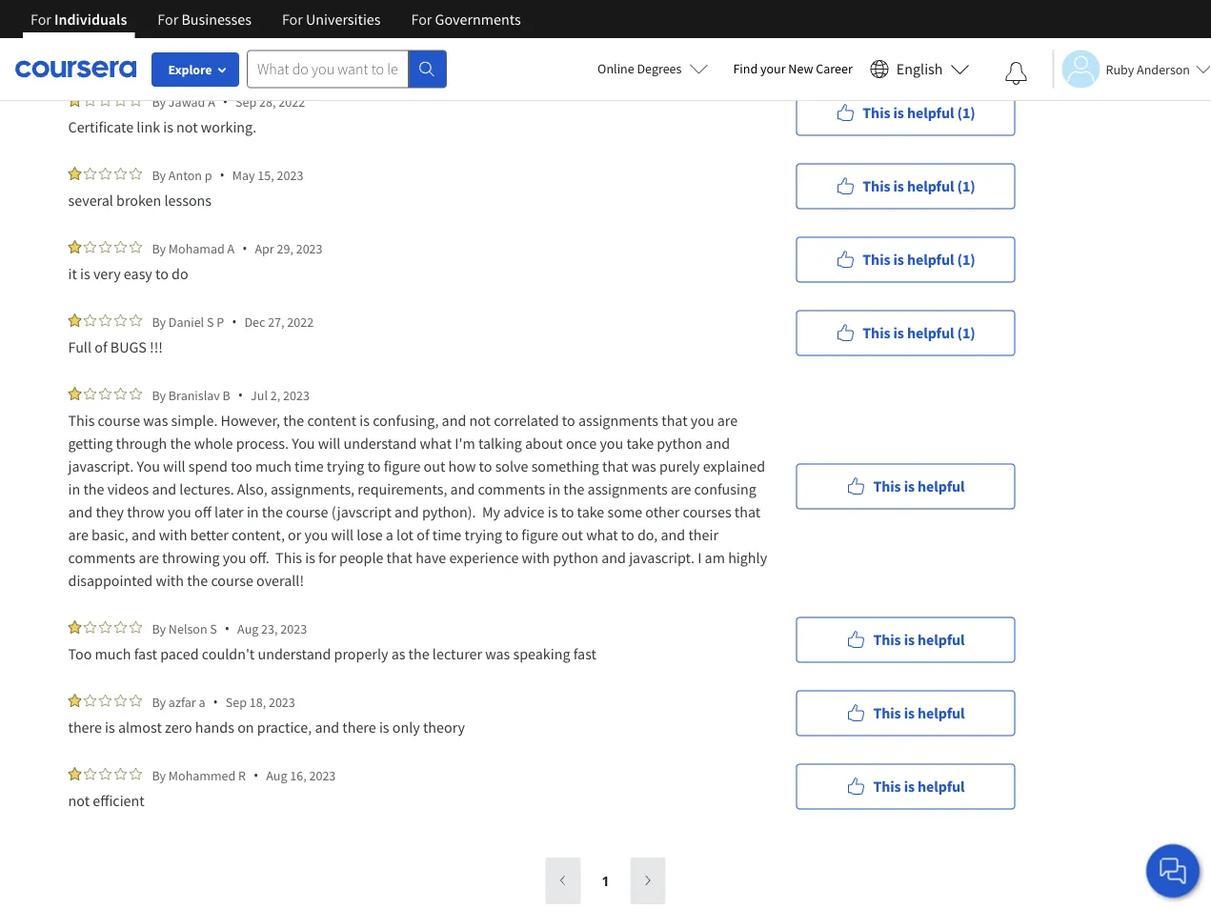 Task type: vqa. For each thing, say whether or not it's contained in the screenshot.
the there
yes



Task type: locate. For each thing, give the bounding box(es) containing it.
2023 inside by anton p • may 15, 2023
[[277, 166, 304, 184]]

0 vertical spatial of
[[95, 338, 107, 357]]

4 this is helpful button from the top
[[797, 764, 1016, 810]]

talking
[[479, 434, 522, 453]]

6 by from the top
[[152, 620, 166, 637]]

27,
[[268, 313, 285, 330]]

sep inside by azfar a • sep 18, 2023
[[226, 694, 247, 711]]

my
[[482, 503, 501, 522]]

this for there is almost zero hands on practice, and there is only theory
[[874, 704, 902, 723]]

filled star image for several broken lessons
[[68, 167, 82, 180]]

by anton p • may 15, 2023
[[152, 166, 304, 184]]

you left off.
[[223, 548, 246, 567]]

fast
[[134, 645, 157, 664], [574, 645, 597, 664]]

star image
[[99, 93, 112, 107], [114, 167, 127, 180], [114, 240, 127, 254], [129, 240, 143, 254], [83, 314, 97, 327], [114, 314, 127, 327], [83, 387, 97, 400], [99, 387, 112, 400], [129, 387, 143, 400], [129, 621, 143, 634], [129, 694, 143, 708], [114, 768, 127, 781], [129, 768, 143, 781]]

2023 inside by mohammed r • aug 16, 2023
[[309, 767, 336, 784]]

2 vertical spatial a
[[199, 694, 205, 711]]

filled star image down full
[[68, 387, 82, 400]]

her
[[627, 0, 650, 2]]

2023 right 16,
[[309, 767, 336, 784]]

to down advice
[[506, 525, 519, 544]]

1 vertical spatial take
[[577, 503, 605, 522]]

or
[[288, 525, 302, 544]]

later
[[215, 503, 244, 522]]

0 horizontal spatial a
[[208, 93, 215, 110]]

what down some
[[587, 525, 619, 544]]

once up "something"
[[566, 434, 597, 453]]

s for !!!
[[207, 313, 214, 330]]

2 horizontal spatial not
[[470, 411, 491, 430]]

0 vertical spatial what
[[420, 434, 452, 453]]

the
[[122, 0, 143, 2], [283, 411, 304, 430], [170, 434, 191, 453], [83, 480, 104, 499], [564, 480, 585, 499], [262, 503, 283, 522], [187, 571, 208, 590], [409, 645, 430, 664]]

this is helpful for speaking
[[874, 631, 966, 650]]

1 vertical spatial a
[[227, 240, 235, 257]]

developer,
[[271, 0, 338, 2]]

0 horizontal spatial i'm
[[68, 0, 89, 2]]

there left almost
[[68, 718, 102, 737]]

0 horizontal spatial comments
[[68, 548, 136, 567]]

i'm up for individuals
[[68, 0, 89, 2]]

will
[[318, 434, 341, 453], [163, 457, 186, 476], [331, 525, 354, 544]]

once
[[361, 6, 392, 25], [566, 434, 597, 453]]

it
[[68, 264, 77, 283]]

1 filled star image from the top
[[68, 167, 82, 180]]

assignments up "something"
[[579, 411, 659, 430]]

are left the basic,
[[68, 525, 89, 544]]

None search field
[[247, 50, 447, 88]]

filled star image
[[68, 93, 82, 107], [68, 240, 82, 254], [68, 314, 82, 327], [68, 387, 82, 400], [68, 621, 82, 634], [68, 768, 82, 781]]

1 vertical spatial assignments
[[588, 480, 668, 499]]

be left used
[[496, 0, 512, 2]]

jul
[[251, 387, 268, 404]]

the right sure
[[122, 0, 143, 2]]

by
[[152, 93, 166, 110], [152, 166, 166, 184], [152, 240, 166, 257], [152, 313, 166, 330], [152, 387, 166, 404], [152, 620, 166, 637], [152, 694, 166, 711], [152, 767, 166, 784]]

1 this is helpful from the top
[[874, 477, 966, 496]]

1 vertical spatial javascript.
[[630, 548, 695, 567]]

find
[[734, 60, 758, 77]]

by up certificate link is not working.
[[152, 93, 166, 110]]

too much fast paced couldn't understand properly as the lecturer was speaking fast
[[68, 645, 597, 664]]

0 vertical spatial out
[[424, 457, 446, 476]]

and up "throw" on the left
[[152, 480, 177, 499]]

1 vertical spatial filled star image
[[68, 694, 82, 708]]

• for almost
[[213, 693, 218, 711]]

sep for working.
[[236, 93, 257, 110]]

star image
[[83, 93, 97, 107], [114, 93, 127, 107], [129, 93, 143, 107], [83, 167, 97, 180], [99, 167, 112, 180], [129, 167, 143, 180], [83, 240, 97, 254], [99, 240, 112, 254], [99, 314, 112, 327], [129, 314, 143, 327], [114, 387, 127, 400], [83, 621, 97, 634], [99, 621, 112, 634], [114, 621, 127, 634], [83, 694, 97, 708], [99, 694, 112, 708], [114, 694, 127, 708], [83, 768, 97, 781], [99, 768, 112, 781]]

0 vertical spatial a
[[208, 93, 215, 110]]

1 horizontal spatial comments
[[478, 480, 546, 499]]

by inside by daniel s p • dec 27, 2022
[[152, 313, 166, 330]]

jawad
[[169, 93, 205, 110]]

to
[[480, 0, 493, 2], [549, 0, 562, 2], [497, 6, 510, 25], [155, 264, 169, 283], [562, 411, 576, 430], [368, 457, 381, 476], [479, 457, 492, 476], [561, 503, 574, 522], [506, 525, 519, 544], [622, 525, 635, 544]]

1 filled star image from the top
[[68, 93, 82, 107]]

7 by from the top
[[152, 694, 166, 711]]

1 horizontal spatial course
[[211, 571, 254, 590]]

teaching
[[653, 0, 708, 2]]

purely
[[660, 457, 700, 476]]

filled star image for this
[[68, 387, 82, 400]]

0 vertical spatial much
[[255, 457, 292, 476]]

their
[[689, 525, 719, 544]]

online degrees button
[[583, 48, 724, 90]]

governments
[[435, 10, 521, 29]]

2023 for lessons
[[277, 166, 304, 184]]

this for this course was simple. however, the content is confusing, and not correlated to assignments that you are getting through the whole process. you will understand what i'm talking about once you take python and javascript. you will spend too much time trying to figure out how to solve something that was purely explained in the videos and lectures. also, assignments, requirements, and comments in the assignments are confusing and they throw you off later in the course (javscript and python).  my advice is to take some other courses that are basic, and with better content, or you will lose a lot of time trying to figure out what to do, and their comments are throwing you off.  this is for people that have experience with python and javascript. i am highly disappointed with the course overall!
[[874, 477, 902, 496]]

by inside by azfar a • sep 18, 2023
[[152, 694, 166, 711]]

1 horizontal spatial a
[[227, 240, 235, 257]]

the down simple.
[[170, 434, 191, 453]]

2023 right 18,
[[269, 694, 295, 711]]

4 this is helpful (1) button from the top
[[797, 310, 1016, 356]]

helpful for several broken lessons
[[908, 177, 955, 196]]

2023 for was
[[283, 387, 310, 404]]

filled star image down too
[[68, 694, 82, 708]]

once inside i'm sure the instructor is a great developer, but she doesn't seem to be used to teaching. her teaching style is too fast, she shoots way too many concepts at once and it's difficult to grasp
[[361, 6, 392, 25]]

concepts
[[286, 6, 343, 25]]

to right advice
[[561, 503, 574, 522]]

lessons
[[164, 191, 212, 210]]

3 (1) from the top
[[958, 250, 976, 269]]

s left p
[[207, 313, 214, 330]]

not down jawad
[[176, 117, 198, 136]]

you down through
[[137, 457, 160, 476]]

lecturer
[[433, 645, 483, 664]]

0 horizontal spatial of
[[95, 338, 107, 357]]

What do you want to learn? text field
[[247, 50, 409, 88]]

1 horizontal spatial be
[[496, 0, 512, 2]]

off
[[195, 503, 212, 522]]

5 filled star image from the top
[[68, 621, 82, 634]]

python).
[[422, 503, 476, 522]]

28,
[[259, 93, 276, 110]]

figure up requirements,
[[384, 457, 421, 476]]

doesn't
[[392, 0, 440, 2]]

lot
[[397, 525, 414, 544]]

2 vertical spatial not
[[68, 791, 90, 811]]

not left efficient
[[68, 791, 90, 811]]

full of bugs !!!
[[68, 338, 163, 357]]

fast right speaking
[[574, 645, 597, 664]]

1 vertical spatial not
[[470, 411, 491, 430]]

filled star image for certificate
[[68, 93, 82, 107]]

a inside by jawad a • sep 28, 2022
[[208, 93, 215, 110]]

for businesses
[[158, 10, 252, 29]]

helpful for it is very easy to do
[[908, 250, 955, 269]]

will left spend
[[163, 457, 186, 476]]

comments down solve
[[478, 480, 546, 499]]

0 horizontal spatial fast
[[134, 645, 157, 664]]

2023 inside by mohamad a • apr 29, 2023
[[296, 240, 323, 257]]

1 horizontal spatial what
[[587, 525, 619, 544]]

a right the azfar
[[199, 694, 205, 711]]

course
[[98, 411, 140, 430], [286, 503, 328, 522], [211, 571, 254, 590]]

sep for hands
[[226, 694, 247, 711]]

3 this is helpful from the top
[[874, 704, 966, 723]]

a right jawad
[[208, 93, 215, 110]]

filled star image for not
[[68, 768, 82, 781]]

1 horizontal spatial figure
[[522, 525, 559, 544]]

4 for from the left
[[411, 10, 432, 29]]

couldn't
[[202, 645, 255, 664]]

2022 inside by jawad a • sep 28, 2022
[[279, 93, 305, 110]]

understand down 23,
[[258, 645, 331, 664]]

1 horizontal spatial she
[[366, 0, 389, 2]]

anton
[[169, 166, 202, 184]]

2023 right 29,
[[296, 240, 323, 257]]

was up through
[[143, 411, 168, 430]]

i'm
[[68, 0, 89, 2], [455, 434, 476, 453]]

too up also,
[[231, 457, 252, 476]]

this course was simple. however, the content is confusing, and not correlated to assignments that you are getting through the whole process. you will understand what i'm talking about once you take python and javascript. you will spend too much time trying to figure out how to solve something that was purely explained in the videos and lectures. also, assignments, requirements, and comments in the assignments are confusing and they throw you off later in the course (javscript and python).  my advice is to take some other courses that are basic, and with better content, or you will lose a lot of time trying to figure out what to do, and their comments are throwing you off.  this is for people that have experience with python and javascript. i am highly disappointed with the course overall!
[[68, 411, 771, 590]]

2023 inside by azfar a • sep 18, 2023
[[269, 694, 295, 711]]

0 horizontal spatial time
[[295, 457, 324, 476]]

filled star image for full
[[68, 314, 82, 327]]

0 horizontal spatial aug
[[238, 620, 259, 637]]

and up how
[[442, 411, 467, 430]]

this for certificate link is not working.
[[863, 103, 891, 123]]

1 horizontal spatial not
[[176, 117, 198, 136]]

not up talking
[[470, 411, 491, 430]]

out left how
[[424, 457, 446, 476]]

2,
[[271, 387, 281, 404]]

0 vertical spatial 2022
[[279, 93, 305, 110]]

sep left 18,
[[226, 694, 247, 711]]

0 horizontal spatial once
[[361, 6, 392, 25]]

a left lot
[[386, 525, 394, 544]]

2022 inside by daniel s p • dec 27, 2022
[[287, 313, 314, 330]]

and down doesn't
[[395, 6, 420, 25]]

by left nelson
[[152, 620, 166, 637]]

1 vertical spatial understand
[[258, 645, 331, 664]]

how
[[449, 457, 476, 476]]

2 for from the left
[[158, 10, 179, 29]]

0 horizontal spatial trying
[[327, 457, 365, 476]]

in down "something"
[[549, 480, 561, 499]]

advice
[[504, 503, 545, 522]]

2 horizontal spatial a
[[386, 525, 394, 544]]

i'm up how
[[455, 434, 476, 453]]

4 by from the top
[[152, 313, 166, 330]]

time down python).
[[433, 525, 462, 544]]

by inside by anton p • may 15, 2023
[[152, 166, 166, 184]]

in down getting
[[68, 480, 80, 499]]

1 horizontal spatial time
[[433, 525, 462, 544]]

aug
[[238, 620, 259, 637], [266, 767, 287, 784]]

1 vertical spatial aug
[[266, 767, 287, 784]]

and
[[395, 6, 420, 25], [442, 411, 467, 430], [706, 434, 730, 453], [152, 480, 177, 499], [451, 480, 475, 499], [68, 503, 93, 522], [395, 503, 419, 522], [131, 525, 156, 544], [661, 525, 686, 544], [602, 548, 626, 567], [315, 718, 340, 737]]

course down off.
[[211, 571, 254, 590]]

s inside by daniel s p • dec 27, 2022
[[207, 313, 214, 330]]

helpful for certificate link is not working.
[[908, 103, 955, 123]]

0 horizontal spatial out
[[424, 457, 446, 476]]

1 horizontal spatial was
[[486, 645, 510, 664]]

by left the azfar
[[152, 694, 166, 711]]

0 horizontal spatial what
[[420, 434, 452, 453]]

aug left 23,
[[238, 620, 259, 637]]

3 for from the left
[[282, 10, 303, 29]]

0 vertical spatial i'm
[[68, 0, 89, 2]]

explained
[[703, 457, 766, 476]]

1 this is helpful (1) from the top
[[863, 103, 976, 123]]

be right the would
[[240, 44, 256, 63]]

2 filled star image from the top
[[68, 694, 82, 708]]

by nelson s • aug 23, 2023
[[152, 620, 307, 638]]

there is almost zero hands on practice, and there is only theory
[[68, 718, 465, 737]]

comments down the basic,
[[68, 548, 136, 567]]

however,
[[221, 411, 280, 430]]

1 vertical spatial a
[[386, 525, 394, 544]]

not inside the this course was simple. however, the content is confusing, and not correlated to assignments that you are getting through the whole process. you will understand what i'm talking about once you take python and javascript. you will spend too much time trying to figure out how to solve something that was purely explained in the videos and lectures. also, assignments, requirements, and comments in the assignments are confusing and they throw you off later in the course (javscript and python).  my advice is to take some other courses that are basic, and with better content, or you will lose a lot of time trying to figure out what to do, and their comments are throwing you off.  this is for people that have experience with python and javascript. i am highly disappointed with the course overall!
[[470, 411, 491, 430]]

of right lot
[[417, 525, 430, 544]]

assignments
[[579, 411, 659, 430], [588, 480, 668, 499]]

too left fast,
[[68, 6, 90, 25]]

0 vertical spatial a
[[225, 0, 232, 2]]

in
[[68, 480, 80, 499], [549, 480, 561, 499], [247, 503, 259, 522]]

sep inside by jawad a • sep 28, 2022
[[236, 93, 257, 110]]

1 this is helpful (1) button from the top
[[797, 90, 1016, 136]]

full
[[68, 338, 92, 357]]

for
[[31, 10, 51, 29], [158, 10, 179, 29], [282, 10, 303, 29], [411, 10, 432, 29]]

you down content
[[292, 434, 315, 453]]

with
[[159, 525, 187, 544], [522, 548, 550, 567], [156, 571, 184, 590]]

of inside the this course was simple. however, the content is confusing, and not correlated to assignments that you are getting through the whole process. you will understand what i'm talking about once you take python and javascript. you will spend too much time trying to figure out how to solve something that was purely explained in the videos and lectures. also, assignments, requirements, and comments in the assignments are confusing and they throw you off later in the course (javscript and python).  my advice is to take some other courses that are basic, and with better content, or you will lose a lot of time trying to figure out what to do, and their comments are throwing you off.  this is for people that have experience with python and javascript. i am highly disappointed with the course overall!
[[417, 525, 430, 544]]

0 horizontal spatial be
[[240, 44, 256, 63]]

by left anton
[[152, 166, 166, 184]]

this is helpful (1) button for easy
[[797, 237, 1016, 283]]

solve
[[495, 457, 529, 476]]

by inside by mohamad a • apr 29, 2023
[[152, 240, 166, 257]]

python
[[657, 434, 703, 453], [553, 548, 599, 567]]

figure down advice
[[522, 525, 559, 544]]

this is helpful button for correlated
[[797, 464, 1016, 510]]

way
[[193, 6, 219, 25]]

0 vertical spatial javascript.
[[68, 457, 134, 476]]

by left branislav
[[152, 387, 166, 404]]

1 horizontal spatial fast
[[574, 645, 597, 664]]

2023 for fast
[[281, 620, 307, 637]]

by inside by jawad a • sep 28, 2022
[[152, 93, 166, 110]]

1 horizontal spatial you
[[292, 434, 315, 453]]

chat with us image
[[1159, 856, 1189, 887]]

you up purely
[[691, 411, 715, 430]]

javascript. down 'do,'
[[630, 548, 695, 567]]

this is helpful button for speaking
[[797, 617, 1016, 663]]

trying
[[327, 457, 365, 476], [465, 525, 503, 544]]

something
[[532, 457, 600, 476]]

1 this is helpful button from the top
[[797, 464, 1016, 510]]

1 horizontal spatial python
[[657, 434, 703, 453]]

filled star image up full
[[68, 314, 82, 327]]

a inside by azfar a • sep 18, 2023
[[199, 694, 205, 711]]

2 this is helpful button from the top
[[797, 617, 1016, 663]]

1 vertical spatial trying
[[465, 525, 503, 544]]

show notifications image
[[1006, 62, 1028, 85]]

by azfar a • sep 18, 2023
[[152, 693, 295, 711]]

1 (1) from the top
[[958, 103, 976, 123]]

1 vertical spatial 2022
[[287, 313, 314, 330]]

2 by from the top
[[152, 166, 166, 184]]

2 vertical spatial course
[[211, 571, 254, 590]]

s inside by nelson s • aug 23, 2023
[[210, 620, 217, 637]]

for for businesses
[[158, 10, 179, 29]]

0 horizontal spatial a
[[199, 694, 205, 711]]

3 this is helpful button from the top
[[797, 691, 1016, 737]]

8 by from the top
[[152, 767, 166, 784]]

take
[[627, 434, 654, 453], [577, 503, 605, 522]]

1 horizontal spatial there
[[343, 718, 376, 737]]

0 vertical spatial s
[[207, 313, 214, 330]]

1 vertical spatial you
[[137, 457, 160, 476]]

1 vertical spatial sep
[[226, 694, 247, 711]]

anderson
[[1138, 61, 1191, 78]]

this is helpful (1) for easy
[[863, 250, 976, 269]]

2023 right 2,
[[283, 387, 310, 404]]

1 for from the left
[[31, 10, 51, 29]]

degrees
[[637, 60, 682, 77]]

you
[[691, 411, 715, 430], [600, 434, 624, 453], [168, 503, 191, 522], [305, 525, 328, 544], [223, 548, 246, 567]]

0 vertical spatial time
[[295, 457, 324, 476]]

for left individuals
[[31, 10, 51, 29]]

by inside by mohammed r • aug 16, 2023
[[152, 767, 166, 784]]

what up how
[[420, 434, 452, 453]]

i
[[698, 548, 702, 567]]

trying up assignments,
[[327, 457, 365, 476]]

0 vertical spatial understand
[[344, 434, 417, 453]]

the left content
[[283, 411, 304, 430]]

1 vertical spatial out
[[562, 525, 584, 544]]

5 by from the top
[[152, 387, 166, 404]]

too
[[68, 645, 92, 664]]

aug inside by mohammed r • aug 16, 2023
[[266, 767, 287, 784]]

2023 inside by nelson s • aug 23, 2023
[[281, 620, 307, 637]]

by inside by nelson s • aug 23, 2023
[[152, 620, 166, 637]]

4 (1) from the top
[[958, 324, 976, 343]]

1 vertical spatial comments
[[68, 548, 136, 567]]

1 horizontal spatial aug
[[266, 767, 287, 784]]

understand inside the this course was simple. however, the content is confusing, and not correlated to assignments that you are getting through the whole process. you will understand what i'm talking about once you take python and javascript. you will spend too much time trying to figure out how to solve something that was purely explained in the videos and lectures. also, assignments, requirements, and comments in the assignments are confusing and they throw you off later in the course (javscript and python).  my advice is to take some other courses that are basic, and with better content, or you will lose a lot of time trying to figure out what to do, and their comments are throwing you off.  this is for people that have experience with python and javascript. i am highly disappointed with the course overall!
[[344, 434, 417, 453]]

this for it is very easy to do
[[863, 250, 891, 269]]

1 horizontal spatial a
[[225, 0, 232, 2]]

this is helpful (1) for !!!
[[863, 324, 976, 343]]

this is helpful (1) button for not
[[797, 90, 1016, 136]]

1 vertical spatial i'm
[[455, 434, 476, 453]]

much inside the this course was simple. however, the content is confusing, and not correlated to assignments that you are getting through the whole process. you will understand what i'm talking about once you take python and javascript. you will spend too much time trying to figure out how to solve something that was purely explained in the videos and lectures. also, assignments, requirements, and comments in the assignments are confusing and they throw you off later in the course (javscript and python).  my advice is to take some other courses that are basic, and with better content, or you will lose a lot of time trying to figure out what to do, and their comments are throwing you off.  this is for people that have experience with python and javascript. i am highly disappointed with the course overall!
[[255, 457, 292, 476]]

by for bugs
[[152, 313, 166, 330]]

a inside i'm sure the instructor is a great developer, but she doesn't seem to be used to teaching. her teaching style is too fast, she shoots way too many concepts at once and it's difficult to grasp
[[225, 0, 232, 2]]

javascript. down getting
[[68, 457, 134, 476]]

difficult
[[445, 6, 494, 25]]

1 vertical spatial course
[[286, 503, 328, 522]]

was right lecturer in the left bottom of the page
[[486, 645, 510, 664]]

to right how
[[479, 457, 492, 476]]

that up some
[[603, 457, 629, 476]]

helpful for there is almost zero hands on practice, and there is only theory
[[918, 704, 966, 723]]

easy
[[124, 264, 152, 283]]

0 horizontal spatial figure
[[384, 457, 421, 476]]

2 (1) from the top
[[958, 177, 976, 196]]

1 horizontal spatial out
[[562, 525, 584, 544]]

of right full
[[95, 338, 107, 357]]

and up lot
[[395, 503, 419, 522]]

6 filled star image from the top
[[68, 768, 82, 781]]

out down "something"
[[562, 525, 584, 544]]

course up through
[[98, 411, 140, 430]]

ruby anderson
[[1107, 61, 1191, 78]]

appreciated
[[259, 44, 335, 63]]

a inside by mohamad a • apr 29, 2023
[[227, 240, 235, 257]]

this is helpful for theory
[[874, 704, 966, 723]]

2 this is helpful from the top
[[874, 631, 966, 650]]

3 this is helpful (1) button from the top
[[797, 237, 1016, 283]]

aug for efficient
[[266, 767, 287, 784]]

is
[[212, 0, 222, 2], [744, 0, 754, 2], [894, 103, 905, 123], [163, 117, 173, 136], [894, 177, 905, 196], [894, 250, 905, 269], [80, 264, 90, 283], [894, 324, 905, 343], [360, 411, 370, 430], [905, 477, 915, 496], [548, 503, 558, 522], [305, 548, 316, 567], [905, 631, 915, 650], [905, 704, 915, 723], [105, 718, 115, 737], [379, 718, 390, 737], [905, 778, 915, 797]]

0 vertical spatial assignments
[[579, 411, 659, 430]]

3 this is helpful (1) from the top
[[863, 250, 976, 269]]

with down throwing
[[156, 571, 184, 590]]

practice,
[[257, 718, 312, 737]]

and right 'practice,'
[[315, 718, 340, 737]]

2 there from the left
[[343, 718, 376, 737]]

helpful for too much fast paced couldn't understand properly as the lecturer was speaking fast
[[918, 631, 966, 650]]

take left some
[[577, 503, 605, 522]]

by up easy
[[152, 240, 166, 257]]

0 vertical spatial take
[[627, 434, 654, 453]]

3 by from the top
[[152, 240, 166, 257]]

1 by from the top
[[152, 93, 166, 110]]

4 filled star image from the top
[[68, 387, 82, 400]]

courses
[[683, 503, 732, 522]]

take up some
[[627, 434, 654, 453]]

for down instructor
[[158, 10, 179, 29]]

for down doesn't
[[411, 10, 432, 29]]

by for fast
[[152, 620, 166, 637]]

0 horizontal spatial python
[[553, 548, 599, 567]]

0 horizontal spatial understand
[[258, 645, 331, 664]]

by left the mohammed
[[152, 767, 166, 784]]

by for very
[[152, 240, 166, 257]]

filled star image
[[68, 167, 82, 180], [68, 694, 82, 708]]

1 vertical spatial will
[[163, 457, 186, 476]]

by inside "by branislav b • jul 2, 2023"
[[152, 387, 166, 404]]

a for it is very easy to do
[[227, 240, 235, 257]]

a up businesses at left
[[225, 0, 232, 2]]

2022 right 28,
[[279, 93, 305, 110]]

not efficient
[[68, 791, 145, 811]]

0 vertical spatial was
[[143, 411, 168, 430]]

0 vertical spatial she
[[366, 0, 389, 2]]

0 vertical spatial sep
[[236, 93, 257, 110]]

1 vertical spatial once
[[566, 434, 597, 453]]

3 filled star image from the top
[[68, 314, 82, 327]]

2023 inside "by branislav b • jul 2, 2023"
[[283, 387, 310, 404]]

seem
[[443, 0, 477, 2]]

1 horizontal spatial i'm
[[455, 434, 476, 453]]

that up purely
[[662, 411, 688, 430]]

b
[[223, 387, 231, 404]]

and down some
[[602, 548, 626, 567]]

0 vertical spatial not
[[176, 117, 198, 136]]

0 vertical spatial figure
[[384, 457, 421, 476]]

content
[[307, 411, 357, 430]]

1 horizontal spatial understand
[[344, 434, 417, 453]]

online degrees
[[598, 60, 682, 77]]

1 vertical spatial be
[[240, 44, 256, 63]]

it is very easy to do
[[68, 264, 191, 283]]

was left purely
[[632, 457, 657, 476]]

4 this is helpful (1) from the top
[[863, 324, 976, 343]]

filled star image down coursera image
[[68, 93, 82, 107]]

2 filled star image from the top
[[68, 240, 82, 254]]

1 vertical spatial s
[[210, 620, 217, 637]]

some
[[68, 44, 105, 63]]

1 vertical spatial what
[[587, 525, 619, 544]]

aug inside by nelson s • aug 23, 2023
[[238, 620, 259, 637]]

helpful for not efficient
[[918, 778, 966, 797]]

1 horizontal spatial take
[[627, 434, 654, 453]]

for for governments
[[411, 10, 432, 29]]

nelson
[[169, 620, 207, 637]]

1 vertical spatial with
[[522, 548, 550, 567]]

a left apr
[[227, 240, 235, 257]]

filled star image for there is almost zero hands on practice, and there is only theory
[[68, 694, 82, 708]]



Task type: describe. For each thing, give the bounding box(es) containing it.
am
[[705, 548, 726, 567]]

are left throwing
[[139, 548, 159, 567]]

4 this is helpful from the top
[[874, 778, 966, 797]]

and up "explained"
[[706, 434, 730, 453]]

by for was
[[152, 387, 166, 404]]

to left "do"
[[155, 264, 169, 283]]

(1) for easy
[[958, 250, 976, 269]]

1 there from the left
[[68, 718, 102, 737]]

whole
[[194, 434, 233, 453]]

• for lessons
[[220, 166, 225, 184]]

by mohamad a • apr 29, 2023
[[152, 239, 323, 257]]

are down purely
[[671, 480, 692, 499]]

r
[[238, 767, 246, 784]]

properly
[[334, 645, 389, 664]]

great
[[235, 0, 268, 2]]

• for fast
[[225, 620, 230, 638]]

other
[[646, 503, 680, 522]]

as
[[392, 645, 406, 664]]

helpful for full of bugs !!!
[[908, 324, 955, 343]]

0 horizontal spatial not
[[68, 791, 90, 811]]

s for paced
[[210, 620, 217, 637]]

i'm inside the this course was simple. however, the content is confusing, and not correlated to assignments that you are getting through the whole process. you will understand what i'm talking about once you take python and javascript. you will spend too much time trying to figure out how to solve something that was purely explained in the videos and lectures. also, assignments, requirements, and comments in the assignments are confusing and they throw you off later in the course (javscript and python).  my advice is to take some other courses that are basic, and with better content, or you will lose a lot of time trying to figure out what to do, and their comments are throwing you off.  this is for people that have experience with python and javascript. i am highly disappointed with the course overall!
[[455, 434, 476, 453]]

overall!
[[257, 571, 304, 590]]

instructor
[[146, 0, 208, 2]]

1 link
[[589, 859, 623, 904]]

once inside the this course was simple. however, the content is confusing, and not correlated to assignments that you are getting through the whole process. you will understand what i'm talking about once you take python and javascript. you will spend too much time trying to figure out how to solve something that was purely explained in the videos and lectures. also, assignments, requirements, and comments in the assignments are confusing and they throw you off later in the course (javscript and python).  my advice is to take some other courses that are basic, and with better content, or you will lose a lot of time trying to figure out what to do, and their comments are throwing you off.  this is for people that have experience with python and javascript. i am highly disappointed with the course overall!
[[566, 434, 597, 453]]

(1) for not
[[958, 103, 976, 123]]

filled star image for too
[[68, 621, 82, 634]]

filled star image for it
[[68, 240, 82, 254]]

by for is
[[152, 93, 166, 110]]

0 horizontal spatial course
[[98, 411, 140, 430]]

1 horizontal spatial in
[[247, 503, 259, 522]]

15,
[[258, 166, 274, 184]]

but
[[342, 0, 363, 2]]

for individuals
[[31, 10, 127, 29]]

this for too much fast paced couldn't understand properly as the lecturer was speaking fast
[[874, 631, 902, 650]]

2 horizontal spatial was
[[632, 457, 657, 476]]

your
[[761, 60, 786, 77]]

zero
[[165, 718, 192, 737]]

too inside the this course was simple. however, the content is confusing, and not correlated to assignments that you are getting through the whole process. you will understand what i'm talking about once you take python and javascript. you will spend too much time trying to figure out how to solve something that was purely explained in the videos and lectures. also, assignments, requirements, and comments in the assignments are confusing and they throw you off later in the course (javscript and python).  my advice is to take some other courses that are basic, and with better content, or you will lose a lot of time trying to figure out what to do, and their comments are throwing you off.  this is for people that have experience with python and javascript. i am highly disappointed with the course overall!
[[231, 457, 252, 476]]

for for universities
[[282, 10, 303, 29]]

you left off
[[168, 503, 191, 522]]

you right or
[[305, 525, 328, 544]]

i'm inside i'm sure the instructor is a great developer, but she doesn't seem to be used to teaching. her teaching style is too fast, she shoots way too many concepts at once and it's difficult to grasp
[[68, 0, 89, 2]]

ruby anderson button
[[1053, 50, 1212, 88]]

2 fast from the left
[[574, 645, 597, 664]]

!!!
[[150, 338, 163, 357]]

about
[[525, 434, 563, 453]]

2 vertical spatial will
[[331, 525, 354, 544]]

0 vertical spatial with
[[159, 525, 187, 544]]

and left they
[[68, 503, 93, 522]]

2 horizontal spatial in
[[549, 480, 561, 499]]

2 vertical spatial with
[[156, 571, 184, 590]]

speaking
[[513, 645, 571, 664]]

0 horizontal spatial javascript.
[[68, 457, 134, 476]]

apr
[[255, 240, 274, 257]]

chevron right image
[[641, 873, 656, 890]]

2023 for very
[[296, 240, 323, 257]]

the down throwing
[[187, 571, 208, 590]]

many
[[247, 6, 282, 25]]

getting
[[68, 434, 113, 453]]

to up 'governments'
[[480, 0, 493, 2]]

extra
[[108, 44, 140, 63]]

bugs
[[110, 338, 147, 357]]

by for almost
[[152, 694, 166, 711]]

1
[[602, 872, 610, 890]]

certificate
[[68, 117, 134, 136]]

disappointed
[[68, 571, 153, 590]]

at
[[346, 6, 358, 25]]

to up about
[[562, 411, 576, 430]]

chevron left image
[[556, 873, 571, 890]]

throwing
[[162, 548, 220, 567]]

this is helpful for correlated
[[874, 477, 966, 496]]

may
[[232, 166, 255, 184]]

be inside i'm sure the instructor is a great developer, but she doesn't seem to be used to teaching. her teaching style is too fast, she shoots way too many concepts at once and it's difficult to grasp
[[496, 0, 512, 2]]

this is helpful (1) for not
[[863, 103, 976, 123]]

to right used
[[549, 0, 562, 2]]

aug for much
[[238, 620, 259, 637]]

for governments
[[411, 10, 521, 29]]

this for not efficient
[[874, 778, 902, 797]]

requirements,
[[358, 480, 448, 499]]

for for individuals
[[31, 10, 51, 29]]

0 horizontal spatial was
[[143, 411, 168, 430]]

do,
[[638, 525, 658, 544]]

broken
[[116, 191, 161, 210]]

1 vertical spatial python
[[553, 548, 599, 567]]

(javscript
[[332, 503, 392, 522]]

1 fast from the left
[[134, 645, 157, 664]]

• for is
[[223, 92, 228, 111]]

explore button
[[152, 52, 239, 87]]

videos
[[107, 480, 149, 499]]

paced
[[160, 645, 199, 664]]

0 horizontal spatial you
[[137, 457, 160, 476]]

23,
[[261, 620, 278, 637]]

• for very
[[242, 239, 247, 257]]

efficient
[[93, 791, 145, 811]]

to up requirements,
[[368, 457, 381, 476]]

the right as
[[409, 645, 430, 664]]

style
[[711, 0, 741, 2]]

daniel
[[169, 313, 204, 330]]

confusing,
[[373, 411, 439, 430]]

english button
[[863, 38, 978, 100]]

0 horizontal spatial take
[[577, 503, 605, 522]]

a for certificate link is not working.
[[208, 93, 215, 110]]

0 vertical spatial comments
[[478, 480, 546, 499]]

you right about
[[600, 434, 624, 453]]

and down how
[[451, 480, 475, 499]]

individuals
[[54, 10, 127, 29]]

businesses
[[182, 10, 252, 29]]

theory
[[423, 718, 465, 737]]

by mohammed r • aug 16, 2023
[[152, 767, 336, 785]]

1 vertical spatial time
[[433, 525, 462, 544]]

shoots
[[148, 6, 190, 25]]

2023 for almost
[[269, 694, 295, 711]]

0 horizontal spatial she
[[123, 6, 145, 25]]

the down "something"
[[564, 480, 585, 499]]

azfar
[[169, 694, 196, 711]]

the up content, in the left bottom of the page
[[262, 503, 283, 522]]

0 vertical spatial will
[[318, 434, 341, 453]]

1 vertical spatial figure
[[522, 525, 559, 544]]

too down 'great'
[[222, 6, 244, 25]]

to left "grasp"
[[497, 6, 510, 25]]

mohammed
[[169, 767, 236, 784]]

this is helpful button for theory
[[797, 691, 1016, 737]]

0 vertical spatial you
[[292, 434, 315, 453]]

by for lessons
[[152, 166, 166, 184]]

• for was
[[238, 386, 243, 404]]

would
[[197, 44, 236, 63]]

0 vertical spatial python
[[657, 434, 703, 453]]

for
[[319, 548, 336, 567]]

2 horizontal spatial course
[[286, 503, 328, 522]]

the up they
[[83, 480, 104, 499]]

banner navigation
[[15, 0, 537, 38]]

find your new career link
[[724, 57, 863, 81]]

1 horizontal spatial trying
[[465, 525, 503, 544]]

and down other at the right bottom of page
[[661, 525, 686, 544]]

it's
[[423, 6, 442, 25]]

are up "explained"
[[718, 411, 738, 430]]

online
[[598, 60, 635, 77]]

coursera image
[[15, 54, 136, 84]]

experience
[[450, 548, 519, 567]]

2 this is helpful (1) from the top
[[863, 177, 976, 196]]

throw
[[127, 503, 165, 522]]

teaching.
[[565, 0, 624, 2]]

by branislav b • jul 2, 2023
[[152, 386, 310, 404]]

to left 'do,'
[[622, 525, 635, 544]]

(1) for !!!
[[958, 324, 976, 343]]

new
[[789, 60, 814, 77]]

1 horizontal spatial javascript.
[[630, 548, 695, 567]]

and down "throw" on the left
[[131, 525, 156, 544]]

universities
[[306, 10, 381, 29]]

used
[[515, 0, 546, 2]]

for universities
[[282, 10, 381, 29]]

through
[[116, 434, 167, 453]]

the inside i'm sure the instructor is a great developer, but she doesn't seem to be used to teaching. her teaching style is too fast, she shoots way too many concepts at once and it's difficult to grasp
[[122, 0, 143, 2]]

this for full of bugs !!!
[[863, 324, 891, 343]]

confusing
[[695, 480, 757, 499]]

p
[[205, 166, 212, 184]]

lectures.
[[180, 480, 234, 499]]

a inside the this course was simple. however, the content is confusing, and not correlated to assignments that you are getting through the whole process. you will understand what i'm talking about once you take python and javascript. you will spend too much time trying to figure out how to solve something that was purely explained in the videos and lectures. also, assignments, requirements, and comments in the assignments are confusing and they throw you off later in the course (javscript and python).  my advice is to take some other courses that are basic, and with better content, or you will lose a lot of time trying to figure out what to do, and their comments are throwing you off.  this is for people that have experience with python and javascript. i am highly disappointed with the course overall!
[[386, 525, 394, 544]]

i'm sure the instructor is a great developer, but she doesn't seem to be used to teaching. her teaching style is too fast, she shoots way too many concepts at once and it's difficult to grasp
[[68, 0, 757, 25]]

fast,
[[93, 6, 120, 25]]

only
[[393, 718, 420, 737]]

helpful for this course was simple. however, the content is confusing, and not correlated to assignments that you are getting through the whole process. you will understand what i'm talking about once you take python and javascript. you will spend too much time trying to figure out how to solve something that was purely explained in the videos and lectures. also, assignments, requirements, and comments in the assignments are confusing and they throw you off later in the course (javscript and python).  my advice is to take some other courses that are basic, and with better content, or you will lose a lot of time trying to figure out what to do, and their comments are throwing you off.  this is for people that have experience with python and javascript. i am highly disappointed with the course overall!
[[918, 477, 966, 496]]

2 this is helpful (1) button from the top
[[797, 164, 1016, 209]]

and inside i'm sure the instructor is a great developer, but she doesn't seem to be used to teaching. her teaching style is too fast, she shoots way too many concepts at once and it's difficult to grasp
[[395, 6, 420, 25]]

by daniel s p • dec 27, 2022
[[152, 313, 314, 331]]

1 vertical spatial much
[[95, 645, 131, 664]]

people
[[339, 548, 384, 567]]

that down confusing
[[735, 503, 761, 522]]

this for several broken lessons
[[863, 177, 891, 196]]

some
[[608, 503, 643, 522]]

0 horizontal spatial in
[[68, 480, 80, 499]]

2 vertical spatial was
[[486, 645, 510, 664]]

link
[[137, 117, 160, 136]]

this is helpful (1) button for !!!
[[797, 310, 1016, 356]]

that down lot
[[387, 548, 413, 567]]



